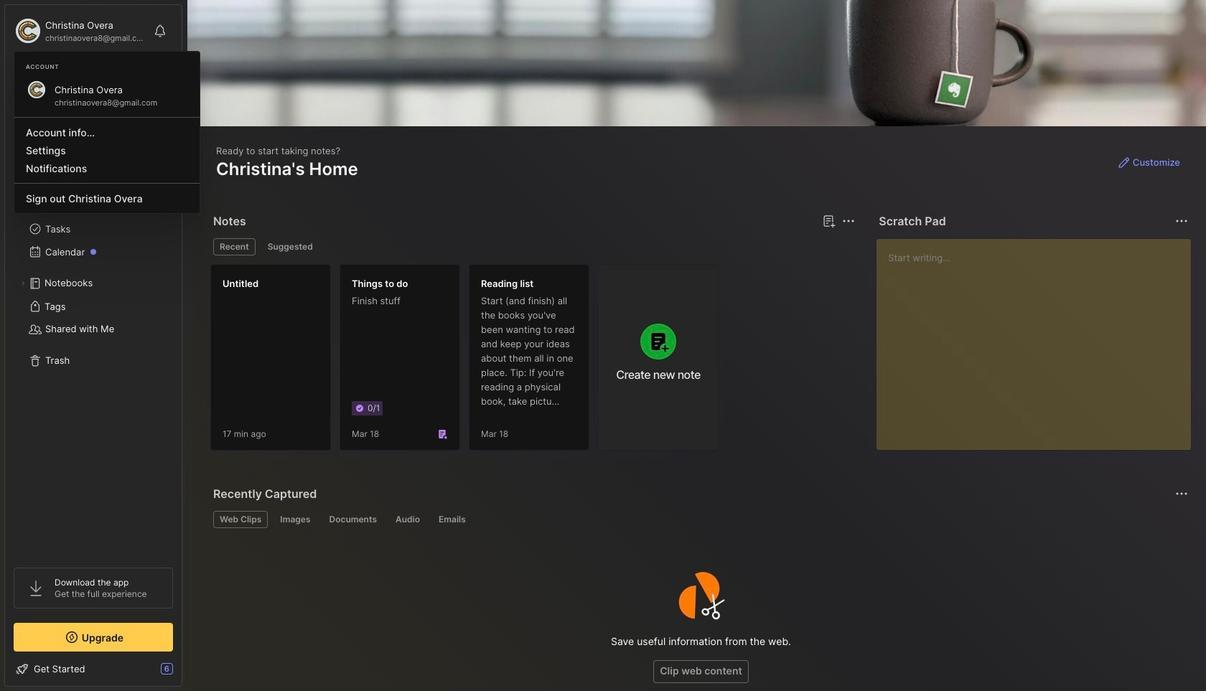 Task type: describe. For each thing, give the bounding box(es) containing it.
Help and Learning task checklist field
[[5, 658, 182, 681]]

Account field
[[14, 17, 147, 45]]

Start writing… text field
[[889, 239, 1191, 439]]

tree inside main element
[[5, 140, 182, 555]]

click to collapse image
[[181, 665, 192, 682]]

1 tab list from the top
[[213, 238, 853, 256]]

2 tab list from the top
[[213, 511, 1186, 529]]

main element
[[0, 0, 187, 692]]

more actions image
[[841, 213, 858, 230]]

1 more actions image from the top
[[1174, 213, 1191, 230]]

2 more actions image from the top
[[1174, 485, 1191, 503]]



Task type: vqa. For each thing, say whether or not it's contained in the screenshot.
tab
yes



Task type: locate. For each thing, give the bounding box(es) containing it.
dropdown list menu
[[14, 111, 200, 208]]

0 vertical spatial more actions image
[[1174, 213, 1191, 230]]

0 vertical spatial tab list
[[213, 238, 853, 256]]

1 vertical spatial more actions image
[[1174, 485, 1191, 503]]

more actions image
[[1174, 213, 1191, 230], [1174, 485, 1191, 503]]

tree
[[5, 140, 182, 555]]

1 vertical spatial tab list
[[213, 511, 1186, 529]]

tab list
[[213, 238, 853, 256], [213, 511, 1186, 529]]

None search field
[[40, 71, 160, 88]]

none search field inside main element
[[40, 71, 160, 88]]

tab
[[213, 238, 255, 256], [261, 238, 319, 256], [213, 511, 268, 529], [274, 511, 317, 529], [323, 511, 383, 529], [389, 511, 427, 529], [432, 511, 472, 529]]

row group
[[210, 264, 728, 460]]

expand notebooks image
[[19, 279, 27, 288]]

Search text field
[[40, 73, 160, 87]]

More actions field
[[839, 211, 859, 231], [1172, 211, 1192, 231], [1172, 484, 1192, 504]]



